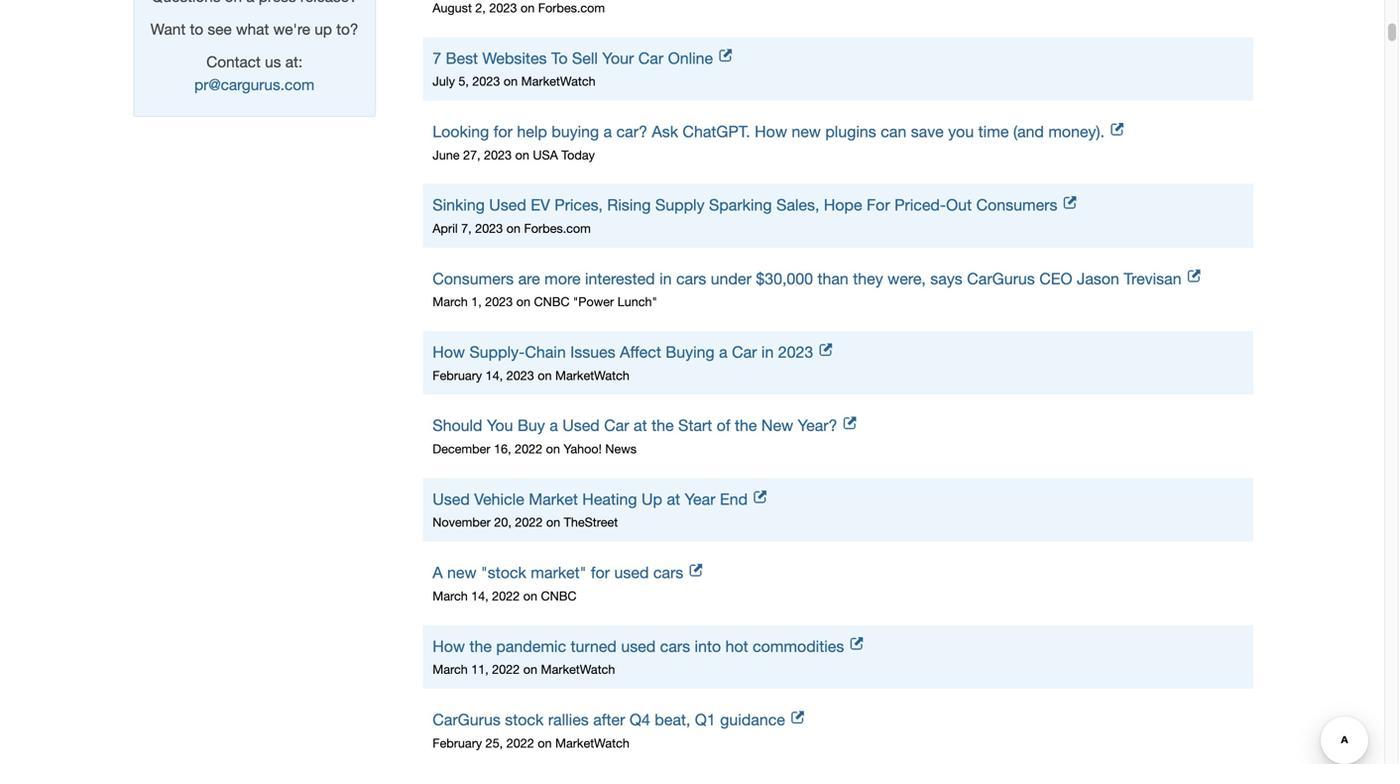 Task type: vqa. For each thing, say whether or not it's contained in the screenshot.


Task type: describe. For each thing, give the bounding box(es) containing it.
you
[[487, 417, 513, 435]]

7 best websites to sell your car online link
[[433, 47, 1244, 69]]

2 horizontal spatial the
[[735, 417, 757, 435]]

they
[[853, 270, 883, 288]]

march for how
[[433, 663, 468, 677]]

27,
[[463, 148, 481, 162]]

under
[[711, 270, 752, 288]]

0 horizontal spatial cargurus
[[433, 711, 501, 729]]

sinking used ev prices, rising supply sparking sales, hope for priced-out consumers link
[[433, 194, 1244, 217]]

2023 for best
[[472, 74, 500, 88]]

q4
[[630, 711, 650, 729]]

november
[[433, 515, 491, 530]]

a inside should you buy a used car at the start of the new year? 'link'
[[550, 417, 558, 435]]

april 7, 2023 on forbes.com
[[433, 221, 591, 235]]

year?
[[798, 417, 837, 435]]

how the pandemic turned used cars into hot commodities link
[[433, 635, 1244, 658]]

vehicle
[[474, 490, 524, 509]]

0 vertical spatial in
[[660, 270, 672, 288]]

"power
[[573, 295, 614, 309]]

on for more
[[516, 295, 531, 309]]

cars for in
[[676, 270, 706, 288]]

after
[[593, 711, 625, 729]]

guidance
[[720, 711, 785, 729]]

forbes.com for august 2, 2023 on forbes.com
[[538, 0, 605, 15]]

march 1, 2023 on cnbc "power lunch"
[[433, 295, 657, 309]]

july
[[433, 74, 455, 88]]

online
[[668, 49, 713, 67]]

supply-
[[470, 343, 525, 362]]

we're
[[273, 20, 310, 38]]

your
[[602, 49, 634, 67]]

cargurus stock rallies after q4 beat, q1 guidance
[[433, 711, 785, 729]]

used vehicle market heating up at year end
[[433, 490, 748, 509]]

thestreet
[[564, 515, 618, 530]]

"stock
[[481, 564, 526, 582]]

$30,000
[[756, 270, 813, 288]]

money).
[[1049, 122, 1105, 141]]

2023 for for
[[484, 148, 512, 162]]

a new "stock market" for used cars
[[433, 564, 684, 582]]

see
[[208, 20, 232, 38]]

20,
[[494, 515, 512, 530]]

march for a
[[433, 589, 468, 603]]

year
[[685, 490, 715, 509]]

are
[[518, 270, 540, 288]]

of
[[717, 417, 730, 435]]

should you buy a used car at the start of the new year? link
[[433, 415, 1244, 437]]

marketwatch for after
[[555, 736, 630, 751]]

new
[[762, 417, 793, 435]]

q1
[[695, 711, 716, 729]]

want
[[151, 20, 186, 38]]

1 vertical spatial at
[[667, 490, 680, 509]]

16,
[[494, 442, 511, 456]]

0 vertical spatial new
[[792, 122, 821, 141]]

on for websites
[[504, 74, 518, 88]]

marketwatch for turned
[[541, 663, 615, 677]]

turned
[[571, 637, 617, 656]]

save
[[911, 122, 944, 141]]

7,
[[461, 221, 472, 235]]

2023 for used
[[475, 221, 503, 235]]

affect
[[620, 343, 661, 362]]

how supply-chain issues affect buying a car in 2023 link
[[433, 341, 1244, 364]]

on for buy
[[546, 442, 560, 456]]

2022 for "stock
[[492, 589, 520, 603]]

february 14, 2023 on marketwatch
[[433, 368, 630, 383]]

sales,
[[776, 196, 820, 214]]

25,
[[486, 736, 503, 751]]

1 vertical spatial for
[[591, 564, 610, 582]]

looking for help buying a car? ask chatgpt. how new plugins can save you time (and money).
[[433, 122, 1105, 141]]

how for how the pandemic turned used cars into hot commodities
[[433, 637, 465, 656]]

2023 right 2,
[[489, 0, 517, 15]]

you
[[948, 122, 974, 141]]

november 20, 2022 on thestreet
[[433, 515, 618, 530]]

2022 for pandemic
[[492, 663, 520, 677]]

on for market
[[546, 515, 560, 530]]

buying
[[666, 343, 715, 362]]

were,
[[888, 270, 926, 288]]

used inside 'link'
[[562, 417, 600, 435]]

july 5, 2023 on marketwatch
[[433, 74, 596, 88]]

1 horizontal spatial car
[[638, 49, 664, 67]]

march for consumers
[[433, 295, 468, 309]]

trevisan
[[1124, 270, 1182, 288]]

cnbc for "stock
[[541, 589, 577, 603]]

commodities
[[753, 637, 844, 656]]

market
[[529, 490, 578, 509]]

should
[[433, 417, 482, 435]]

lunch"
[[618, 295, 657, 309]]

end
[[720, 490, 748, 509]]

marketwatch for issues
[[555, 368, 630, 383]]

december
[[433, 442, 490, 456]]

2023 for supply-
[[506, 368, 534, 383]]

14, for new
[[471, 589, 489, 603]]

usa
[[533, 148, 558, 162]]

11,
[[471, 663, 489, 677]]

time
[[978, 122, 1009, 141]]

more
[[545, 270, 581, 288]]

june 27, 2023 on usa today
[[433, 148, 595, 162]]

rising
[[607, 196, 651, 214]]

1,
[[471, 295, 482, 309]]

best
[[446, 49, 478, 67]]

us
[[265, 53, 281, 71]]

plugins
[[825, 122, 876, 141]]

on for pandemic
[[523, 663, 537, 677]]

used inside 'link'
[[489, 196, 526, 214]]

ev
[[531, 196, 550, 214]]

consumers are more interested in cars under $30,000 than they were, says cargurus ceo jason trevisan
[[433, 270, 1182, 288]]

on for help
[[515, 148, 529, 162]]

0 vertical spatial used
[[614, 564, 649, 582]]

on for chain
[[538, 368, 552, 383]]

yahoo!
[[564, 442, 602, 456]]



Task type: locate. For each thing, give the bounding box(es) containing it.
the left the "start"
[[652, 417, 674, 435]]

marketwatch down cargurus stock rallies after q4 beat, q1 guidance at bottom
[[555, 736, 630, 751]]

want to see what we're up to?
[[151, 20, 358, 38]]

jason
[[1077, 270, 1120, 288]]

than
[[818, 270, 849, 288]]

2022 for rallies
[[506, 736, 534, 751]]

0 horizontal spatial consumers
[[433, 270, 514, 288]]

prices,
[[555, 196, 603, 214]]

0 vertical spatial at
[[634, 417, 647, 435]]

1 horizontal spatial new
[[792, 122, 821, 141]]

14, down "stock
[[471, 589, 489, 603]]

0 vertical spatial cars
[[676, 270, 706, 288]]

2022 down the buy
[[515, 442, 543, 456]]

used vehicle market heating up at year end link
[[433, 488, 1244, 511]]

2023 right 5, at the top left of page
[[472, 74, 500, 88]]

start
[[678, 417, 712, 435]]

0 vertical spatial march
[[433, 295, 468, 309]]

2022 for market
[[515, 515, 543, 530]]

1 vertical spatial a
[[719, 343, 728, 362]]

0 vertical spatial cnbc
[[534, 295, 570, 309]]

car right your
[[638, 49, 664, 67]]

cnbc for more
[[534, 295, 570, 309]]

march
[[433, 295, 468, 309], [433, 589, 468, 603], [433, 663, 468, 677]]

1 vertical spatial used
[[562, 417, 600, 435]]

2 vertical spatial march
[[433, 663, 468, 677]]

to
[[190, 20, 203, 38]]

14, down supply-
[[486, 368, 503, 383]]

august 2, 2023 on forbes.com
[[433, 0, 605, 15]]

0 vertical spatial cargurus
[[967, 270, 1035, 288]]

2 horizontal spatial car
[[732, 343, 757, 362]]

0 horizontal spatial at
[[634, 417, 647, 435]]

looking
[[433, 122, 489, 141]]

cargurus up the 25,
[[433, 711, 501, 729]]

2022 down "stock
[[492, 589, 520, 603]]

sinking used ev prices, rising supply sparking sales, hope for priced-out consumers
[[433, 196, 1058, 214]]

news
[[605, 442, 637, 456]]

used
[[489, 196, 526, 214], [562, 417, 600, 435], [433, 490, 470, 509]]

1 vertical spatial march
[[433, 589, 468, 603]]

on right 7,
[[506, 221, 521, 235]]

the right the of
[[735, 417, 757, 435]]

on down stock
[[538, 736, 552, 751]]

heating
[[582, 490, 637, 509]]

0 vertical spatial how
[[755, 122, 787, 141]]

chatgpt.
[[683, 122, 750, 141]]

march left 11,
[[433, 663, 468, 677]]

on down market
[[546, 515, 560, 530]]

a right the buy
[[550, 417, 558, 435]]

2 february from the top
[[433, 736, 482, 751]]

cargurus stock rallies after q4 beat, q1 guidance link
[[433, 709, 1244, 732]]

buying
[[552, 122, 599, 141]]

2022 right 11,
[[492, 663, 520, 677]]

2023 right 27,
[[484, 148, 512, 162]]

help
[[517, 122, 547, 141]]

0 horizontal spatial a
[[550, 417, 558, 435]]

1 march from the top
[[433, 295, 468, 309]]

0 horizontal spatial the
[[470, 637, 492, 656]]

1 horizontal spatial consumers
[[976, 196, 1058, 214]]

the up 11,
[[470, 637, 492, 656]]

how down a
[[433, 637, 465, 656]]

0 horizontal spatial car
[[604, 417, 629, 435]]

issues
[[570, 343, 616, 362]]

1 horizontal spatial the
[[652, 417, 674, 435]]

priced-
[[895, 196, 946, 214]]

june
[[433, 148, 460, 162]]

marketwatch for to
[[521, 74, 596, 88]]

march down a
[[433, 589, 468, 603]]

the
[[652, 417, 674, 435], [735, 417, 757, 435], [470, 637, 492, 656]]

cnbc down 'more'
[[534, 295, 570, 309]]

what
[[236, 20, 269, 38]]

today
[[562, 148, 595, 162]]

1 vertical spatial february
[[433, 736, 482, 751]]

0 vertical spatial a
[[604, 122, 612, 141]]

cars left the into
[[660, 637, 690, 656]]

forbes.com up 7 best websites to sell your car online
[[538, 0, 605, 15]]

beat,
[[655, 711, 691, 729]]

2023 right 1,
[[485, 295, 513, 309]]

on right 2,
[[521, 0, 535, 15]]

1 horizontal spatial for
[[591, 564, 610, 582]]

0 vertical spatial forbes.com
[[538, 0, 605, 15]]

a new "stock market" for used cars link
[[433, 562, 1244, 585]]

up
[[315, 20, 332, 38]]

on for ev
[[506, 221, 521, 235]]

2,
[[475, 0, 486, 15]]

a
[[604, 122, 612, 141], [719, 343, 728, 362], [550, 417, 558, 435]]

february 25, 2022 on marketwatch
[[433, 736, 630, 751]]

1 horizontal spatial at
[[667, 490, 680, 509]]

2022 for buy
[[515, 442, 543, 456]]

used up yahoo!
[[562, 417, 600, 435]]

2022 down stock
[[506, 736, 534, 751]]

pandemic
[[496, 637, 566, 656]]

buy
[[518, 417, 545, 435]]

how right chatgpt.
[[755, 122, 787, 141]]

1 horizontal spatial a
[[604, 122, 612, 141]]

a right buying on the top of page
[[719, 343, 728, 362]]

cnbc down market" at bottom
[[541, 589, 577, 603]]

2023 down supply-
[[506, 368, 534, 383]]

2 vertical spatial used
[[433, 490, 470, 509]]

a inside looking for help buying a car? ask chatgpt. how new plugins can save you time (and money). link
[[604, 122, 612, 141]]

forbes.com down ev
[[524, 221, 591, 235]]

february for cargurus
[[433, 736, 482, 751]]

1 vertical spatial how
[[433, 343, 465, 362]]

car?
[[616, 122, 648, 141]]

2022 right 20,
[[515, 515, 543, 530]]

2 vertical spatial car
[[604, 417, 629, 435]]

how for how supply-chain issues affect buying a car in 2023
[[433, 343, 465, 362]]

at right up
[[667, 490, 680, 509]]

contact
[[206, 53, 261, 71]]

1 horizontal spatial cargurus
[[967, 270, 1035, 288]]

1 february from the top
[[433, 368, 482, 383]]

1 vertical spatial car
[[732, 343, 757, 362]]

looking for help buying a car? ask chatgpt. how new plugins can save you time (and money). link
[[433, 120, 1244, 143]]

a left car?
[[604, 122, 612, 141]]

cars left the under
[[676, 270, 706, 288]]

2 vertical spatial how
[[433, 637, 465, 656]]

on for rallies
[[538, 736, 552, 751]]

up
[[642, 490, 662, 509]]

1 vertical spatial forbes.com
[[524, 221, 591, 235]]

used up november
[[433, 490, 470, 509]]

april
[[433, 221, 458, 235]]

on for "stock
[[523, 589, 537, 603]]

1 vertical spatial cargurus
[[433, 711, 501, 729]]

2022
[[515, 442, 543, 456], [515, 515, 543, 530], [492, 589, 520, 603], [492, 663, 520, 677], [506, 736, 534, 751]]

for right market" at bottom
[[591, 564, 610, 582]]

on down pandemic
[[523, 663, 537, 677]]

used right turned
[[621, 637, 656, 656]]

market"
[[531, 564, 587, 582]]

february left the 25,
[[433, 736, 482, 751]]

consumers right out
[[976, 196, 1058, 214]]

0 horizontal spatial for
[[494, 122, 513, 141]]

0 horizontal spatial new
[[447, 564, 477, 582]]

on down websites
[[504, 74, 518, 88]]

august
[[433, 0, 472, 15]]

used up april 7, 2023 on forbes.com
[[489, 196, 526, 214]]

1 vertical spatial 14,
[[471, 589, 489, 603]]

car right buying on the top of page
[[732, 343, 757, 362]]

in up new
[[762, 343, 774, 362]]

stock
[[505, 711, 544, 729]]

for
[[494, 122, 513, 141], [591, 564, 610, 582]]

1 horizontal spatial in
[[762, 343, 774, 362]]

february for how
[[433, 368, 482, 383]]

forbes.com
[[538, 0, 605, 15], [524, 221, 591, 235]]

2 vertical spatial cars
[[660, 637, 690, 656]]

marketwatch down turned
[[541, 663, 615, 677]]

chain
[[525, 343, 566, 362]]

december 16, 2022 on yahoo! news
[[433, 442, 637, 456]]

pr@cargurus.com
[[194, 76, 315, 94]]

new left plugins
[[792, 122, 821, 141]]

on down chain
[[538, 368, 552, 383]]

can
[[881, 122, 907, 141]]

new right a
[[447, 564, 477, 582]]

1 horizontal spatial used
[[489, 196, 526, 214]]

supply
[[655, 196, 705, 214]]

march 14, 2022 on cnbc
[[433, 589, 577, 603]]

14, for supply-
[[486, 368, 503, 383]]

car up news
[[604, 417, 629, 435]]

rallies
[[548, 711, 589, 729]]

0 vertical spatial 14,
[[486, 368, 503, 383]]

pr@cargurus.com link
[[194, 76, 315, 94]]

on left the usa
[[515, 148, 529, 162]]

says
[[930, 270, 963, 288]]

car inside 'link'
[[604, 417, 629, 435]]

0 horizontal spatial in
[[660, 270, 672, 288]]

at:
[[285, 53, 303, 71]]

2023 down $30,000
[[778, 343, 813, 362]]

marketwatch down to
[[521, 74, 596, 88]]

cars down up
[[653, 564, 684, 582]]

for up june 27, 2023 on usa today
[[494, 122, 513, 141]]

0 vertical spatial february
[[433, 368, 482, 383]]

0 vertical spatial car
[[638, 49, 664, 67]]

a inside how supply-chain issues affect buying a car in 2023 link
[[719, 343, 728, 362]]

0 vertical spatial for
[[494, 122, 513, 141]]

2 vertical spatial a
[[550, 417, 558, 435]]

hot
[[725, 637, 748, 656]]

2 march from the top
[[433, 589, 468, 603]]

cars for used
[[660, 637, 690, 656]]

at up news
[[634, 417, 647, 435]]

for
[[867, 196, 890, 214]]

consumers inside 'link'
[[976, 196, 1058, 214]]

in right interested
[[660, 270, 672, 288]]

0 horizontal spatial used
[[433, 490, 470, 509]]

car
[[638, 49, 664, 67], [732, 343, 757, 362], [604, 417, 629, 435]]

sell
[[572, 49, 598, 67]]

1 vertical spatial cars
[[653, 564, 684, 582]]

to
[[551, 49, 568, 67]]

forbes.com for april 7, 2023 on forbes.com
[[524, 221, 591, 235]]

on down "stock
[[523, 589, 537, 603]]

february down supply-
[[433, 368, 482, 383]]

2023 right 7,
[[475, 221, 503, 235]]

2 horizontal spatial used
[[562, 417, 600, 435]]

ask
[[652, 122, 678, 141]]

march left 1,
[[433, 295, 468, 309]]

into
[[695, 637, 721, 656]]

1 vertical spatial used
[[621, 637, 656, 656]]

in
[[660, 270, 672, 288], [762, 343, 774, 362]]

cars
[[676, 270, 706, 288], [653, 564, 684, 582], [660, 637, 690, 656]]

how supply-chain issues affect buying a car in 2023
[[433, 343, 813, 362]]

cargurus right the says
[[967, 270, 1035, 288]]

1 vertical spatial new
[[447, 564, 477, 582]]

contact us at: pr@cargurus.com
[[194, 53, 315, 94]]

1 vertical spatial cnbc
[[541, 589, 577, 603]]

websites
[[482, 49, 547, 67]]

2 horizontal spatial a
[[719, 343, 728, 362]]

2023 for are
[[485, 295, 513, 309]]

sinking
[[433, 196, 485, 214]]

3 march from the top
[[433, 663, 468, 677]]

consumers up 1,
[[433, 270, 514, 288]]

february
[[433, 368, 482, 383], [433, 736, 482, 751]]

how left supply-
[[433, 343, 465, 362]]

0 vertical spatial used
[[489, 196, 526, 214]]

cargurus
[[967, 270, 1035, 288], [433, 711, 501, 729]]

on left yahoo!
[[546, 442, 560, 456]]

0 vertical spatial consumers
[[976, 196, 1058, 214]]

on down are
[[516, 295, 531, 309]]

used down thestreet
[[614, 564, 649, 582]]

new
[[792, 122, 821, 141], [447, 564, 477, 582]]

at inside 'link'
[[634, 417, 647, 435]]

1 vertical spatial in
[[762, 343, 774, 362]]

marketwatch down issues
[[555, 368, 630, 383]]

1 vertical spatial consumers
[[433, 270, 514, 288]]



